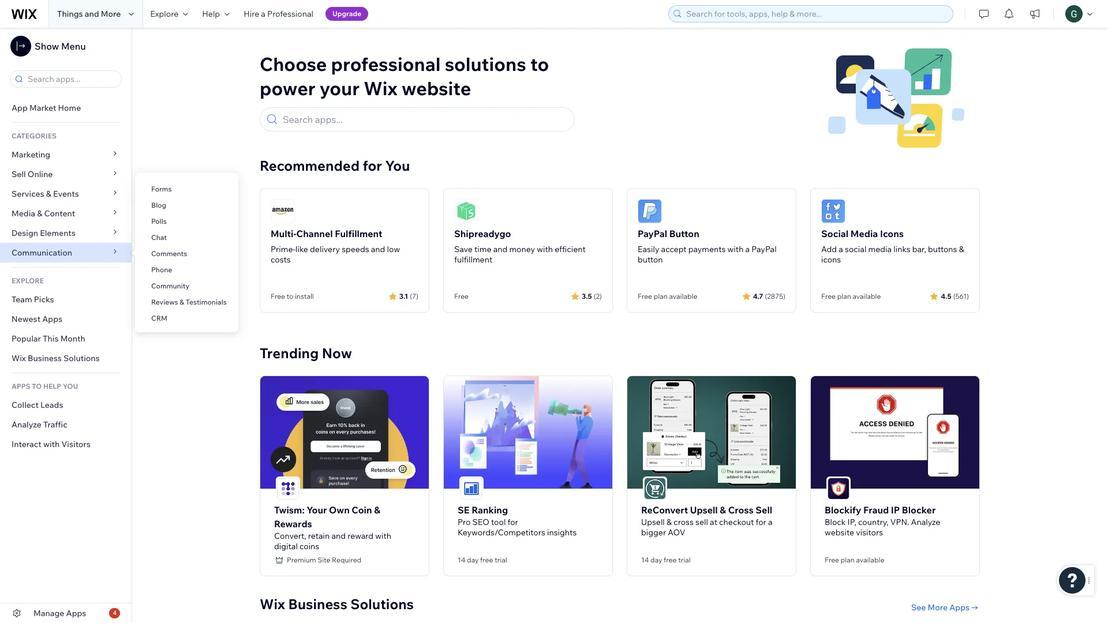 Task type: describe. For each thing, give the bounding box(es) containing it.
media & content link
[[0, 204, 132, 223]]

crm
[[151, 314, 167, 323]]

available for easily
[[669, 292, 698, 301]]

wix business solutions inside sidebar element
[[12, 353, 100, 364]]

button
[[638, 255, 663, 265]]

4.7 (2875)
[[753, 292, 786, 300]]

chat
[[151, 233, 167, 242]]

to inside 'choose professional solutions to power your wix website'
[[530, 53, 549, 76]]

shipreadygo save time and money with efficient fulfillment
[[454, 228, 586, 265]]

polls
[[151, 217, 167, 226]]

1 horizontal spatial upsell
[[690, 504, 718, 516]]

0 horizontal spatial for
[[363, 157, 382, 174]]

market
[[29, 103, 56, 113]]

show menu button
[[10, 36, 86, 57]]

team picks
[[12, 294, 54, 305]]

sell inside sidebar element
[[12, 169, 26, 180]]

& inside services & events link
[[46, 189, 51, 199]]

explore
[[12, 277, 44, 285]]

& down reconvert
[[667, 517, 672, 527]]

reconvert upsell & cross sell icon image
[[644, 478, 666, 500]]

content
[[44, 208, 75, 219]]

day for se
[[467, 556, 479, 564]]

3.5 (2)
[[582, 292, 602, 300]]

things
[[57, 9, 83, 19]]

with inside shipreadygo save time and money with efficient fulfillment
[[537, 244, 553, 255]]

free plan available for easily
[[638, 292, 698, 301]]

tool
[[491, 517, 506, 527]]

1 horizontal spatial more
[[928, 602, 948, 613]]

with inside sidebar element
[[43, 439, 60, 450]]

visitors
[[61, 439, 91, 450]]

reward
[[348, 531, 374, 541]]

popular
[[12, 334, 41, 344]]

collect leads
[[12, 400, 63, 410]]

multi-channel fulfillment logo image
[[271, 199, 295, 223]]

trending
[[260, 345, 319, 362]]

a inside reconvert upsell & cross sell upsell & cross sell at checkout for a bigger aov
[[768, 517, 773, 527]]

twism: your own coin & rewards poster image
[[260, 376, 429, 489]]

twism: your own coin & rewards icon image
[[277, 478, 299, 500]]

2 horizontal spatial apps
[[950, 602, 970, 613]]

newest apps link
[[0, 309, 132, 329]]

for inside se ranking pro seo tool for keywords/competitors insights
[[508, 517, 518, 527]]

picks
[[34, 294, 54, 305]]

0 vertical spatial paypal
[[638, 228, 667, 240]]

free for reconvert
[[664, 556, 677, 564]]

leads
[[40, 400, 63, 410]]

things and more
[[57, 9, 121, 19]]

recommended
[[260, 157, 360, 174]]

free for paypal button
[[638, 292, 652, 301]]

communication
[[12, 248, 74, 258]]

1 vertical spatial upsell
[[641, 517, 665, 527]]

traffic
[[43, 420, 67, 430]]

this
[[43, 334, 59, 344]]

seo
[[473, 517, 489, 527]]

accept
[[661, 244, 687, 255]]

country,
[[858, 517, 889, 527]]

help
[[43, 382, 61, 391]]

digital
[[274, 541, 298, 552]]

services & events link
[[0, 184, 132, 204]]

blockify fraud ip blocker icon image
[[828, 478, 850, 500]]

wix inside wix business solutions link
[[12, 353, 26, 364]]

blog link
[[135, 196, 238, 215]]

marketing
[[12, 150, 50, 160]]

services
[[12, 189, 44, 199]]

blockify fraud ip blocker poster image
[[811, 376, 980, 489]]

collect leads link
[[0, 395, 132, 415]]

insights
[[547, 527, 577, 538]]

interact with visitors
[[12, 439, 91, 450]]

& left cross
[[720, 504, 726, 516]]

paypal button logo image
[[638, 199, 662, 223]]

efficient
[[555, 244, 586, 255]]

se ranking poster image
[[444, 376, 612, 489]]

multi-channel fulfillment prime-like delivery speeds and low costs
[[271, 228, 400, 265]]

analyze inside sidebar element
[[12, 420, 42, 430]]

plan for easily
[[654, 292, 668, 301]]

(2875)
[[765, 292, 786, 300]]

bigger
[[641, 527, 666, 538]]

day for reconvert
[[651, 556, 662, 564]]

icons
[[880, 228, 904, 240]]

upgrade
[[332, 9, 361, 18]]

a inside the social media icons add a social media links bar, buttons & icons
[[839, 244, 843, 255]]

a inside paypal button easily accept payments with a paypal button
[[746, 244, 750, 255]]

media & content
[[12, 208, 75, 219]]

aov
[[668, 527, 685, 538]]

categories
[[12, 132, 57, 140]]

fulfillment
[[335, 228, 382, 240]]

twism:
[[274, 504, 305, 516]]

site
[[318, 556, 330, 564]]

plan down ip,
[[841, 556, 855, 564]]

forms
[[151, 185, 172, 193]]

community link
[[135, 277, 238, 296]]

menu
[[61, 40, 86, 52]]

sell
[[696, 517, 708, 527]]

money
[[509, 244, 535, 255]]

shipreadygo logo image
[[454, 199, 479, 223]]

see
[[911, 602, 926, 613]]

free plan available down visitors
[[825, 556, 885, 564]]

free plan available for icons
[[821, 292, 881, 301]]

reconvert upsell & cross sell poster image
[[627, 376, 796, 489]]

comments
[[151, 249, 187, 258]]

social media icons logo image
[[821, 199, 846, 223]]

& inside reviews & testimonials link
[[180, 298, 184, 307]]

shipreadygo
[[454, 228, 511, 240]]

explore
[[150, 9, 179, 19]]

plan for icons
[[837, 292, 851, 301]]

free down fulfillment
[[454, 292, 469, 301]]

help
[[202, 9, 220, 19]]

recommended for you
[[260, 157, 410, 174]]

services & events
[[12, 189, 79, 199]]

14 day free trial for se
[[458, 556, 507, 564]]

speeds
[[342, 244, 369, 255]]

1 horizontal spatial paypal
[[752, 244, 777, 255]]

phone link
[[135, 260, 238, 280]]

(561)
[[953, 292, 969, 300]]

3.1 (7)
[[399, 292, 419, 300]]

trial for upsell
[[678, 556, 691, 564]]

business inside sidebar element
[[28, 353, 62, 364]]

interact
[[12, 439, 41, 450]]

se
[[458, 504, 470, 516]]

blockify
[[825, 504, 861, 516]]

& inside media & content link
[[37, 208, 42, 219]]

your
[[307, 504, 327, 516]]

and inside shipreadygo save time and money with efficient fulfillment
[[493, 244, 508, 255]]

coin
[[352, 504, 372, 516]]

4.7
[[753, 292, 763, 300]]

hire a professional link
[[237, 0, 320, 28]]

app market home link
[[0, 98, 132, 118]]

14 day free trial for reconvert
[[641, 556, 691, 564]]

checkout
[[719, 517, 754, 527]]

1 horizontal spatial business
[[288, 596, 347, 613]]

comments link
[[135, 244, 238, 264]]

media inside media & content link
[[12, 208, 35, 219]]

reviews & testimonials
[[151, 298, 227, 307]]

available down visitors
[[856, 556, 885, 564]]

you
[[63, 382, 78, 391]]

a right "hire"
[[261, 9, 266, 19]]

with inside paypal button easily accept payments with a paypal button
[[728, 244, 744, 255]]

popular this month
[[12, 334, 85, 344]]



Task type: locate. For each thing, give the bounding box(es) containing it.
0 vertical spatial analyze
[[12, 420, 42, 430]]

show
[[35, 40, 59, 52]]

apps to help you
[[12, 382, 78, 391]]

icons
[[821, 255, 841, 265]]

blocker
[[902, 504, 936, 516]]

business down site
[[288, 596, 347, 613]]

wix inside 'choose professional solutions to power your wix website'
[[364, 77, 398, 100]]

elements
[[40, 228, 76, 238]]

cross
[[674, 517, 694, 527]]

0 horizontal spatial search apps... field
[[24, 71, 118, 87]]

reconvert
[[641, 504, 688, 516]]

for left you at top
[[363, 157, 382, 174]]

time
[[475, 244, 492, 255]]

solutions inside sidebar element
[[63, 353, 100, 364]]

reviews & testimonials link
[[135, 293, 238, 312]]

0 vertical spatial business
[[28, 353, 62, 364]]

&
[[46, 189, 51, 199], [37, 208, 42, 219], [959, 244, 964, 255], [180, 298, 184, 307], [374, 504, 380, 516], [720, 504, 726, 516], [667, 517, 672, 527]]

available down social
[[853, 292, 881, 301]]

convert,
[[274, 531, 306, 541]]

1 horizontal spatial 14 day free trial
[[641, 556, 691, 564]]

forms link
[[135, 180, 238, 199]]

0 horizontal spatial website
[[402, 77, 471, 100]]

media up design
[[12, 208, 35, 219]]

0 vertical spatial solutions
[[63, 353, 100, 364]]

1 horizontal spatial media
[[851, 228, 878, 240]]

plan down "button"
[[654, 292, 668, 301]]

analyze inside blockify fraud ip blocker block ip, country, vpn. analyze website visitors
[[911, 517, 941, 527]]

block
[[825, 517, 846, 527]]

apps right see
[[950, 602, 970, 613]]

business down popular this month
[[28, 353, 62, 364]]

14 down the bigger
[[641, 556, 649, 564]]

0 vertical spatial sell
[[12, 169, 26, 180]]

install
[[295, 292, 314, 301]]

keywords/competitors
[[458, 527, 545, 538]]

0 vertical spatial wix
[[364, 77, 398, 100]]

reviews
[[151, 298, 178, 307]]

1 horizontal spatial free
[[664, 556, 677, 564]]

media
[[12, 208, 35, 219], [851, 228, 878, 240]]

2 14 day free trial from the left
[[641, 556, 691, 564]]

1 vertical spatial business
[[288, 596, 347, 613]]

apps
[[12, 382, 30, 391]]

1 horizontal spatial solutions
[[351, 596, 414, 613]]

your
[[320, 77, 360, 100]]

with down traffic
[[43, 439, 60, 450]]

with
[[537, 244, 553, 255], [728, 244, 744, 255], [43, 439, 60, 450], [375, 531, 391, 541]]

see more apps
[[911, 602, 970, 613]]

2 free from the left
[[664, 556, 677, 564]]

0 horizontal spatial wix business solutions
[[12, 353, 100, 364]]

1 horizontal spatial wix
[[260, 596, 285, 613]]

1 14 from the left
[[458, 556, 466, 564]]

design elements
[[12, 228, 76, 238]]

blog
[[151, 201, 166, 210]]

and inside 'multi-channel fulfillment prime-like delivery speeds and low costs'
[[371, 244, 385, 255]]

14 day free trial down "keywords/competitors"
[[458, 556, 507, 564]]

free down icons
[[821, 292, 836, 301]]

0 vertical spatial upsell
[[690, 504, 718, 516]]

a
[[261, 9, 266, 19], [746, 244, 750, 255], [839, 244, 843, 255], [768, 517, 773, 527]]

paypal up easily
[[638, 228, 667, 240]]

free down aov
[[664, 556, 677, 564]]

0 horizontal spatial 14
[[458, 556, 466, 564]]

wix business solutions
[[12, 353, 100, 364], [260, 596, 414, 613]]

paypal up 4.7 (2875)
[[752, 244, 777, 255]]

1 free from the left
[[480, 556, 493, 564]]

sell inside reconvert upsell & cross sell upsell & cross sell at checkout for a bigger aov
[[756, 504, 772, 516]]

analyze up the interact
[[12, 420, 42, 430]]

1 vertical spatial search apps... field
[[279, 108, 569, 131]]

low
[[387, 244, 400, 255]]

coins
[[300, 541, 319, 552]]

twism: your own coin & rewards convert, retain and reward with digital coins
[[274, 504, 391, 552]]

free down block
[[825, 556, 839, 564]]

and right things
[[85, 9, 99, 19]]

website inside 'choose professional solutions to power your wix website'
[[402, 77, 471, 100]]

links
[[894, 244, 911, 255]]

apps right manage
[[66, 608, 86, 619]]

for right tool
[[508, 517, 518, 527]]

0 vertical spatial more
[[101, 9, 121, 19]]

& down community link
[[180, 298, 184, 307]]

0 horizontal spatial solutions
[[63, 353, 100, 364]]

visitors
[[856, 527, 883, 538]]

1 horizontal spatial website
[[825, 527, 854, 538]]

0 vertical spatial wix business solutions
[[12, 353, 100, 364]]

collect
[[12, 400, 39, 410]]

2 trial from the left
[[678, 556, 691, 564]]

& right coin
[[374, 504, 380, 516]]

1 horizontal spatial 14
[[641, 556, 649, 564]]

0 horizontal spatial sell
[[12, 169, 26, 180]]

0 horizontal spatial day
[[467, 556, 479, 564]]

1 horizontal spatial day
[[651, 556, 662, 564]]

more right see
[[928, 602, 948, 613]]

month
[[60, 334, 85, 344]]

2 14 from the left
[[641, 556, 649, 564]]

14
[[458, 556, 466, 564], [641, 556, 649, 564]]

day down the bigger
[[651, 556, 662, 564]]

trial down "keywords/competitors"
[[495, 556, 507, 564]]

website down solutions
[[402, 77, 471, 100]]

free plan available
[[638, 292, 698, 301], [821, 292, 881, 301], [825, 556, 885, 564]]

trending now
[[260, 345, 352, 362]]

14 down pro
[[458, 556, 466, 564]]

premium site required
[[287, 556, 361, 564]]

with right reward
[[375, 531, 391, 541]]

1 vertical spatial media
[[851, 228, 878, 240]]

interact with visitors link
[[0, 435, 132, 454]]

(7)
[[410, 292, 419, 300]]

and inside twism: your own coin & rewards convert, retain and reward with digital coins
[[332, 531, 346, 541]]

trial down aov
[[678, 556, 691, 564]]

& left content at the top left
[[37, 208, 42, 219]]

14 for reconvert
[[641, 556, 649, 564]]

design elements link
[[0, 223, 132, 243]]

upgrade button
[[326, 7, 368, 21]]

4
[[113, 610, 117, 617]]

1 horizontal spatial trial
[[678, 556, 691, 564]]

0 horizontal spatial paypal
[[638, 228, 667, 240]]

plan down icons
[[837, 292, 851, 301]]

sell right cross
[[756, 504, 772, 516]]

trial for ranking
[[495, 556, 507, 564]]

0 horizontal spatial analyze
[[12, 420, 42, 430]]

1 vertical spatial paypal
[[752, 244, 777, 255]]

and left low
[[371, 244, 385, 255]]

free left install on the left top
[[271, 292, 285, 301]]

Search for tools, apps, help & more... field
[[683, 6, 950, 22]]

professional
[[267, 9, 313, 19]]

& inside the social media icons add a social media links bar, buttons & icons
[[959, 244, 964, 255]]

1 horizontal spatial apps
[[66, 608, 86, 619]]

polls link
[[135, 212, 238, 231]]

to
[[32, 382, 42, 391]]

costs
[[271, 255, 291, 265]]

with right money
[[537, 244, 553, 255]]

a right checkout
[[768, 517, 773, 527]]

free down "button"
[[638, 292, 652, 301]]

upsell up sell
[[690, 504, 718, 516]]

free plan available down "button"
[[638, 292, 698, 301]]

apps for newest apps
[[42, 314, 62, 324]]

help button
[[195, 0, 237, 28]]

free down "keywords/competitors"
[[480, 556, 493, 564]]

hire a professional
[[244, 9, 313, 19]]

for
[[363, 157, 382, 174], [508, 517, 518, 527], [756, 517, 767, 527]]

sell left online
[[12, 169, 26, 180]]

search apps... field inside sidebar element
[[24, 71, 118, 87]]

with inside twism: your own coin & rewards convert, retain and reward with digital coins
[[375, 531, 391, 541]]

& inside twism: your own coin & rewards convert, retain and reward with digital coins
[[374, 504, 380, 516]]

premium
[[287, 556, 316, 564]]

solutions down month
[[63, 353, 100, 364]]

0 vertical spatial search apps... field
[[24, 71, 118, 87]]

crm link
[[135, 309, 238, 328]]

1 vertical spatial website
[[825, 527, 854, 538]]

free for se
[[480, 556, 493, 564]]

2 horizontal spatial wix
[[364, 77, 398, 100]]

you
[[385, 157, 410, 174]]

media inside the social media icons add a social media links bar, buttons & icons
[[851, 228, 878, 240]]

1 day from the left
[[467, 556, 479, 564]]

3.5
[[582, 292, 592, 300]]

to left install on the left top
[[287, 292, 293, 301]]

events
[[53, 189, 79, 199]]

to
[[530, 53, 549, 76], [287, 292, 293, 301]]

analyze down blocker
[[911, 517, 941, 527]]

0 horizontal spatial media
[[12, 208, 35, 219]]

Search apps... field
[[24, 71, 118, 87], [279, 108, 569, 131]]

0 horizontal spatial more
[[101, 9, 121, 19]]

show menu
[[35, 40, 86, 52]]

now
[[322, 345, 352, 362]]

1 vertical spatial analyze
[[911, 517, 941, 527]]

for right checkout
[[756, 517, 767, 527]]

0 horizontal spatial business
[[28, 353, 62, 364]]

team picks link
[[0, 290, 132, 309]]

website down blockify
[[825, 527, 854, 538]]

newest
[[12, 314, 40, 324]]

1 vertical spatial wix
[[12, 353, 26, 364]]

1 vertical spatial solutions
[[351, 596, 414, 613]]

a right payments
[[746, 244, 750, 255]]

0 horizontal spatial 14 day free trial
[[458, 556, 507, 564]]

communication link
[[0, 243, 132, 263]]

14 day free trial down aov
[[641, 556, 691, 564]]

for inside reconvert upsell & cross sell upsell & cross sell at checkout for a bigger aov
[[756, 517, 767, 527]]

free plan available down icons
[[821, 292, 881, 301]]

analyze traffic link
[[0, 415, 132, 435]]

0 vertical spatial media
[[12, 208, 35, 219]]

day down seo
[[467, 556, 479, 564]]

apps up this at the bottom left
[[42, 314, 62, 324]]

rewards
[[274, 518, 312, 530]]

1 vertical spatial wix business solutions
[[260, 596, 414, 613]]

and right time
[[493, 244, 508, 255]]

1 14 day free trial from the left
[[458, 556, 507, 564]]

a right add
[[839, 244, 843, 255]]

wix business solutions link
[[0, 349, 132, 368]]

search apps... field down 'choose professional solutions to power your wix website'
[[279, 108, 569, 131]]

1 horizontal spatial sell
[[756, 504, 772, 516]]

sidebar element
[[0, 28, 132, 623]]

like
[[296, 244, 308, 255]]

2 vertical spatial wix
[[260, 596, 285, 613]]

1 horizontal spatial wix business solutions
[[260, 596, 414, 613]]

available for icons
[[853, 292, 881, 301]]

1 vertical spatial sell
[[756, 504, 772, 516]]

0 horizontal spatial upsell
[[641, 517, 665, 527]]

0 vertical spatial website
[[402, 77, 471, 100]]

1 vertical spatial more
[[928, 602, 948, 613]]

1 horizontal spatial for
[[508, 517, 518, 527]]

analyze traffic
[[12, 420, 67, 430]]

vpn.
[[891, 517, 909, 527]]

1 horizontal spatial analyze
[[911, 517, 941, 527]]

1 horizontal spatial search apps... field
[[279, 108, 569, 131]]

day
[[467, 556, 479, 564], [651, 556, 662, 564]]

0 horizontal spatial free
[[480, 556, 493, 564]]

upsell down reconvert
[[641, 517, 665, 527]]

available down accept
[[669, 292, 698, 301]]

sell online link
[[0, 165, 132, 184]]

free for social media icons
[[821, 292, 836, 301]]

& left the events
[[46, 189, 51, 199]]

with right payments
[[728, 244, 744, 255]]

media up social
[[851, 228, 878, 240]]

choose
[[260, 53, 327, 76]]

0 vertical spatial to
[[530, 53, 549, 76]]

blockify fraud ip blocker block ip, country, vpn. analyze website visitors
[[825, 504, 941, 538]]

and right retain
[[332, 531, 346, 541]]

2 horizontal spatial for
[[756, 517, 767, 527]]

wix business solutions down required
[[260, 596, 414, 613]]

1 horizontal spatial to
[[530, 53, 549, 76]]

1 vertical spatial to
[[287, 292, 293, 301]]

1 trial from the left
[[495, 556, 507, 564]]

free for multi-channel fulfillment
[[271, 292, 285, 301]]

to right solutions
[[530, 53, 549, 76]]

website inside blockify fraud ip blocker block ip, country, vpn. analyze website visitors
[[825, 527, 854, 538]]

wix business solutions down this at the bottom left
[[12, 353, 100, 364]]

business
[[28, 353, 62, 364], [288, 596, 347, 613]]

more right things
[[101, 9, 121, 19]]

& right "buttons" at the top right
[[959, 244, 964, 255]]

0 horizontal spatial wix
[[12, 353, 26, 364]]

solutions down required
[[351, 596, 414, 613]]

2 day from the left
[[651, 556, 662, 564]]

0 horizontal spatial trial
[[495, 556, 507, 564]]

paypal button easily accept payments with a paypal button
[[638, 228, 777, 265]]

0 horizontal spatial apps
[[42, 314, 62, 324]]

se ranking icon image
[[461, 478, 483, 500]]

fulfillment
[[454, 255, 493, 265]]

apps for manage apps
[[66, 608, 86, 619]]

14 for se
[[458, 556, 466, 564]]

payments
[[688, 244, 726, 255]]

0 horizontal spatial to
[[287, 292, 293, 301]]

app
[[12, 103, 28, 113]]

channel
[[296, 228, 333, 240]]

search apps... field up home
[[24, 71, 118, 87]]



Task type: vqa. For each thing, say whether or not it's contained in the screenshot.


